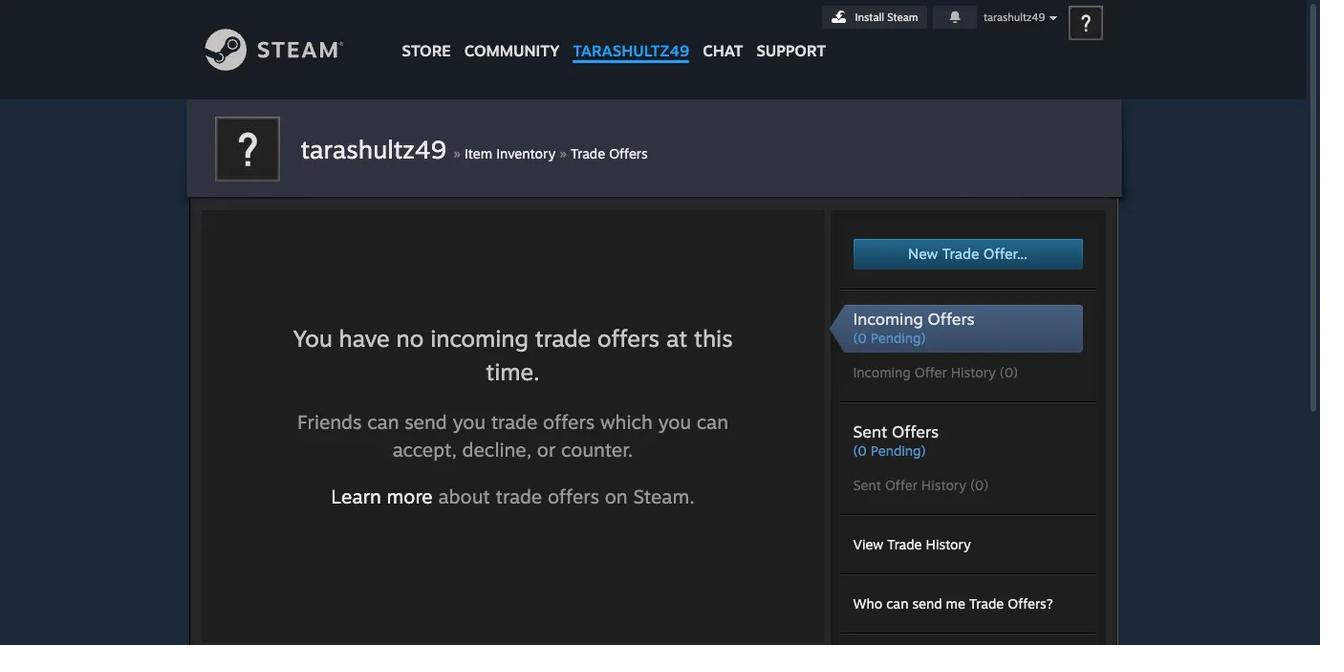 Task type: vqa. For each thing, say whether or not it's contained in the screenshot.
Offers to the bottom
yes



Task type: locate. For each thing, give the bounding box(es) containing it.
1 horizontal spatial (0)
[[1000, 364, 1018, 380]]

offers inside sent offers (0 pending)
[[892, 422, 939, 442]]

trade
[[535, 324, 591, 353], [491, 410, 538, 434], [496, 485, 542, 509]]

offers
[[597, 324, 660, 353], [543, 410, 595, 434], [548, 485, 599, 509]]

offers for incoming
[[928, 309, 975, 329]]

sent down sent offers (0 pending)
[[853, 477, 881, 493]]

1 vertical spatial offers
[[928, 309, 975, 329]]

0 horizontal spatial can
[[367, 410, 399, 434]]

send inside friends can send you trade offers which you can accept, decline, or counter.
[[405, 410, 447, 434]]

can for who
[[886, 595, 908, 612]]

who
[[853, 595, 882, 612]]

trade right inventory
[[571, 145, 605, 162]]

(0
[[853, 330, 867, 346], [853, 443, 867, 459]]

incoming inside incoming offer history (0) "link"
[[853, 364, 911, 380]]

1 vertical spatial tarashultz49
[[573, 41, 689, 60]]

sent offer history (0) link
[[853, 476, 1082, 495]]

0 vertical spatial offer
[[914, 364, 947, 380]]

2 horizontal spatial tarashultz49
[[983, 11, 1045, 24]]

0 horizontal spatial (0)
[[970, 477, 989, 493]]

(0 up incoming offer history (0)
[[853, 330, 867, 346]]

incoming
[[853, 309, 923, 329], [853, 364, 911, 380]]

install
[[855, 11, 884, 24]]

0 vertical spatial trade
[[535, 324, 591, 353]]

2 horizontal spatial can
[[886, 595, 908, 612]]

you
[[453, 410, 485, 434], [658, 410, 691, 434]]

0 vertical spatial tarashultz49 link
[[566, 0, 696, 69]]

2 vertical spatial tarashultz49
[[301, 134, 446, 164]]

2 (0 from the top
[[853, 443, 867, 459]]

1 pending) from the top
[[871, 330, 926, 346]]

1 vertical spatial tarashultz49 link
[[301, 134, 453, 164]]

sent
[[853, 422, 887, 442], [853, 477, 881, 493]]

this
[[694, 324, 733, 353]]

chat link
[[696, 0, 750, 65]]

pending) inside sent offers (0 pending)
[[871, 443, 926, 459]]

can right who
[[886, 595, 908, 612]]

can
[[367, 410, 399, 434], [697, 410, 728, 434], [886, 595, 908, 612]]

history down sent offers (0 pending)
[[921, 477, 966, 493]]

0 vertical spatial offers
[[609, 145, 648, 162]]

install steam
[[855, 11, 918, 24]]

offers inside incoming offers (0 pending)
[[928, 309, 975, 329]]

sent offers (0 pending)
[[853, 422, 939, 459]]

1 horizontal spatial send
[[912, 595, 942, 612]]

incoming
[[430, 324, 528, 353]]

trade down the decline,
[[496, 485, 542, 509]]

sent for offer
[[853, 477, 881, 493]]

store
[[402, 41, 451, 60]]

offers left on
[[548, 485, 599, 509]]

2 incoming from the top
[[853, 364, 911, 380]]

trade
[[571, 145, 605, 162], [942, 245, 979, 263], [887, 536, 922, 552], [969, 595, 1004, 612]]

you up the decline,
[[453, 410, 485, 434]]

incoming offer history (0)
[[853, 364, 1018, 380]]

offers inside friends can send you trade offers which you can accept, decline, or counter.
[[543, 410, 595, 434]]

no
[[396, 324, 424, 353]]

pending) up incoming offer history (0)
[[871, 330, 926, 346]]

offer down sent offers (0 pending)
[[885, 477, 917, 493]]

support
[[757, 41, 826, 60]]

(0)
[[1000, 364, 1018, 380], [970, 477, 989, 493]]

install steam link
[[822, 6, 927, 29]]

history
[[951, 364, 996, 380], [921, 477, 966, 493], [926, 536, 971, 552]]

incoming offer history (0) link
[[853, 363, 1082, 382]]

send left the me on the bottom of page
[[912, 595, 942, 612]]

1 horizontal spatial tarashultz49 link
[[566, 0, 696, 69]]

incoming down incoming offers (0 pending)
[[853, 364, 911, 380]]

1 vertical spatial trade
[[491, 410, 538, 434]]

pending) inside incoming offers (0 pending)
[[871, 330, 926, 346]]

history for (0 pending)
[[921, 477, 966, 493]]

(0 up the sent offer history (0)
[[853, 443, 867, 459]]

(0 inside sent offers (0 pending)
[[853, 443, 867, 459]]

0 horizontal spatial tarashultz49
[[301, 134, 446, 164]]

0 vertical spatial (0
[[853, 330, 867, 346]]

can down the this
[[697, 410, 728, 434]]

2 sent from the top
[[853, 477, 881, 493]]

0 vertical spatial send
[[405, 410, 447, 434]]

0 vertical spatial incoming
[[853, 309, 923, 329]]

offers left at at the right of page
[[597, 324, 660, 353]]

1 (0 from the top
[[853, 330, 867, 346]]

(0 for sent
[[853, 443, 867, 459]]

trade inside you have no incoming trade offers at this time.
[[535, 324, 591, 353]]

trade right the new
[[942, 245, 979, 263]]

offers for which
[[543, 410, 595, 434]]

0 vertical spatial history
[[951, 364, 996, 380]]

send for you
[[405, 410, 447, 434]]

history down incoming offers (0 pending)
[[951, 364, 996, 380]]

you right which
[[658, 410, 691, 434]]

2 you from the left
[[658, 410, 691, 434]]

(0) inside sent offer history (0) link
[[970, 477, 989, 493]]

incoming up incoming offer history (0)
[[853, 309, 923, 329]]

0 horizontal spatial send
[[405, 410, 447, 434]]

» right inventory
[[559, 143, 567, 162]]

who can send me trade offers? link
[[853, 595, 1053, 612]]

1 sent from the top
[[853, 422, 887, 442]]

tarashultz49
[[983, 11, 1045, 24], [573, 41, 689, 60], [301, 134, 446, 164]]

0 vertical spatial offers
[[597, 324, 660, 353]]

incoming for offer
[[853, 364, 911, 380]]

history up who can send me trade offers?
[[926, 536, 971, 552]]

offer inside incoming offer history (0) "link"
[[914, 364, 947, 380]]

sent inside sent offers (0 pending)
[[853, 422, 887, 442]]

tarashultz49 link
[[566, 0, 696, 69], [301, 134, 453, 164]]

offer for incoming offers
[[914, 364, 947, 380]]

incoming inside incoming offers (0 pending)
[[853, 309, 923, 329]]

or
[[537, 438, 556, 462]]

0 horizontal spatial you
[[453, 410, 485, 434]]

1 vertical spatial offer
[[885, 477, 917, 493]]

pending)
[[871, 330, 926, 346], [871, 443, 926, 459]]

0 vertical spatial tarashultz49
[[983, 11, 1045, 24]]

pending) for incoming
[[871, 330, 926, 346]]

offers inside you have no incoming trade offers at this time.
[[597, 324, 660, 353]]

offer...
[[983, 245, 1028, 263]]

1 vertical spatial (0)
[[970, 477, 989, 493]]

view trade history link
[[853, 536, 971, 552]]

0 vertical spatial sent
[[853, 422, 887, 442]]

1 horizontal spatial »
[[559, 143, 567, 162]]

(0) inside incoming offer history (0) "link"
[[1000, 364, 1018, 380]]

(0 inside incoming offers (0 pending)
[[853, 330, 867, 346]]

friends can send you trade offers which you can accept, decline, or counter.
[[297, 410, 728, 462]]

view
[[853, 536, 883, 552]]

new
[[908, 245, 938, 263]]

»
[[453, 143, 461, 162], [559, 143, 567, 162]]

offers up or
[[543, 410, 595, 434]]

1 horizontal spatial you
[[658, 410, 691, 434]]

steam.
[[633, 485, 695, 509]]

incoming for offers
[[853, 309, 923, 329]]

(0) for incoming offers
[[1000, 364, 1018, 380]]

trade up the decline,
[[491, 410, 538, 434]]

0 vertical spatial pending)
[[871, 330, 926, 346]]

(0) for (0 pending)
[[970, 477, 989, 493]]

1 vertical spatial history
[[921, 477, 966, 493]]

trade up time. at the left bottom of the page
[[535, 324, 591, 353]]

item
[[465, 145, 492, 162]]

time.
[[486, 358, 540, 387]]

history for incoming offers
[[951, 364, 996, 380]]

offers
[[609, 145, 648, 162], [928, 309, 975, 329], [892, 422, 939, 442]]

trade for incoming
[[535, 324, 591, 353]]

2 vertical spatial offers
[[892, 422, 939, 442]]

2 vertical spatial trade
[[496, 485, 542, 509]]

learn more about trade offers on steam.
[[331, 485, 695, 509]]

which
[[600, 410, 653, 434]]

send up accept,
[[405, 410, 447, 434]]

1 vertical spatial offers
[[543, 410, 595, 434]]

0 vertical spatial (0)
[[1000, 364, 1018, 380]]

1 vertical spatial pending)
[[871, 443, 926, 459]]

can up accept,
[[367, 410, 399, 434]]

» left the item on the left of page
[[453, 143, 461, 162]]

offer
[[914, 364, 947, 380], [885, 477, 917, 493]]

1 vertical spatial send
[[912, 595, 942, 612]]

community link
[[458, 0, 566, 69]]

you
[[293, 324, 332, 353]]

pending) up the sent offer history (0)
[[871, 443, 926, 459]]

more
[[387, 485, 433, 509]]

trade inside friends can send you trade offers which you can accept, decline, or counter.
[[491, 410, 538, 434]]

offer inside sent offer history (0) link
[[885, 477, 917, 493]]

view trade history
[[853, 536, 971, 552]]

send
[[405, 410, 447, 434], [912, 595, 942, 612]]

1 vertical spatial (0
[[853, 443, 867, 459]]

item inventory link
[[465, 145, 555, 162]]

trade right the me on the bottom of page
[[969, 595, 1004, 612]]

offer down incoming offers (0 pending)
[[914, 364, 947, 380]]

0 horizontal spatial »
[[453, 143, 461, 162]]

1 vertical spatial sent
[[853, 477, 881, 493]]

1 incoming from the top
[[853, 309, 923, 329]]

2 pending) from the top
[[871, 443, 926, 459]]

history inside "link"
[[951, 364, 996, 380]]

steam
[[887, 11, 918, 24]]

sent up the sent offer history (0)
[[853, 422, 887, 442]]

1 vertical spatial incoming
[[853, 364, 911, 380]]



Task type: describe. For each thing, give the bounding box(es) containing it.
new trade offer...
[[908, 245, 1028, 263]]

1 you from the left
[[453, 410, 485, 434]]

counter.
[[561, 438, 633, 462]]

store link
[[395, 0, 458, 69]]

2 vertical spatial offers
[[548, 485, 599, 509]]

1 » from the left
[[453, 143, 461, 162]]

who can send me trade offers?
[[853, 595, 1053, 612]]

decline,
[[462, 438, 532, 462]]

support link
[[750, 0, 833, 65]]

community
[[464, 41, 559, 60]]

on
[[605, 485, 628, 509]]

friends
[[297, 410, 362, 434]]

2 » from the left
[[559, 143, 567, 162]]

chat
[[703, 41, 743, 60]]

2 vertical spatial history
[[926, 536, 971, 552]]

trade offers link
[[571, 145, 648, 162]]

at
[[666, 324, 687, 353]]

trade inside "tarashultz49 » item inventory » trade offers"
[[571, 145, 605, 162]]

incoming offers (0 pending)
[[853, 309, 975, 346]]

me
[[946, 595, 965, 612]]

learn
[[331, 485, 381, 509]]

1 horizontal spatial can
[[697, 410, 728, 434]]

(0 for incoming
[[853, 330, 867, 346]]

trade right "view"
[[887, 536, 922, 552]]

can for friends
[[367, 410, 399, 434]]

you have no incoming trade offers at this time.
[[293, 324, 733, 387]]

about
[[438, 485, 490, 509]]

sent offer history (0)
[[853, 477, 989, 493]]

accept,
[[392, 438, 457, 462]]

send for me
[[912, 595, 942, 612]]

1 horizontal spatial tarashultz49
[[573, 41, 689, 60]]

0 horizontal spatial tarashultz49 link
[[301, 134, 453, 164]]

offers inside "tarashultz49 » item inventory » trade offers"
[[609, 145, 648, 162]]

have
[[339, 324, 390, 353]]

inventory
[[496, 145, 555, 162]]

offer for (0 pending)
[[885, 477, 917, 493]]

tarashultz49 » item inventory » trade offers
[[301, 134, 648, 164]]

pending) for sent
[[871, 443, 926, 459]]

learn more link
[[331, 485, 433, 509]]

offers for at
[[597, 324, 660, 353]]

sent for offers
[[853, 422, 887, 442]]

offers?
[[1008, 595, 1053, 612]]

trade for you
[[491, 410, 538, 434]]

offers for sent
[[892, 422, 939, 442]]



